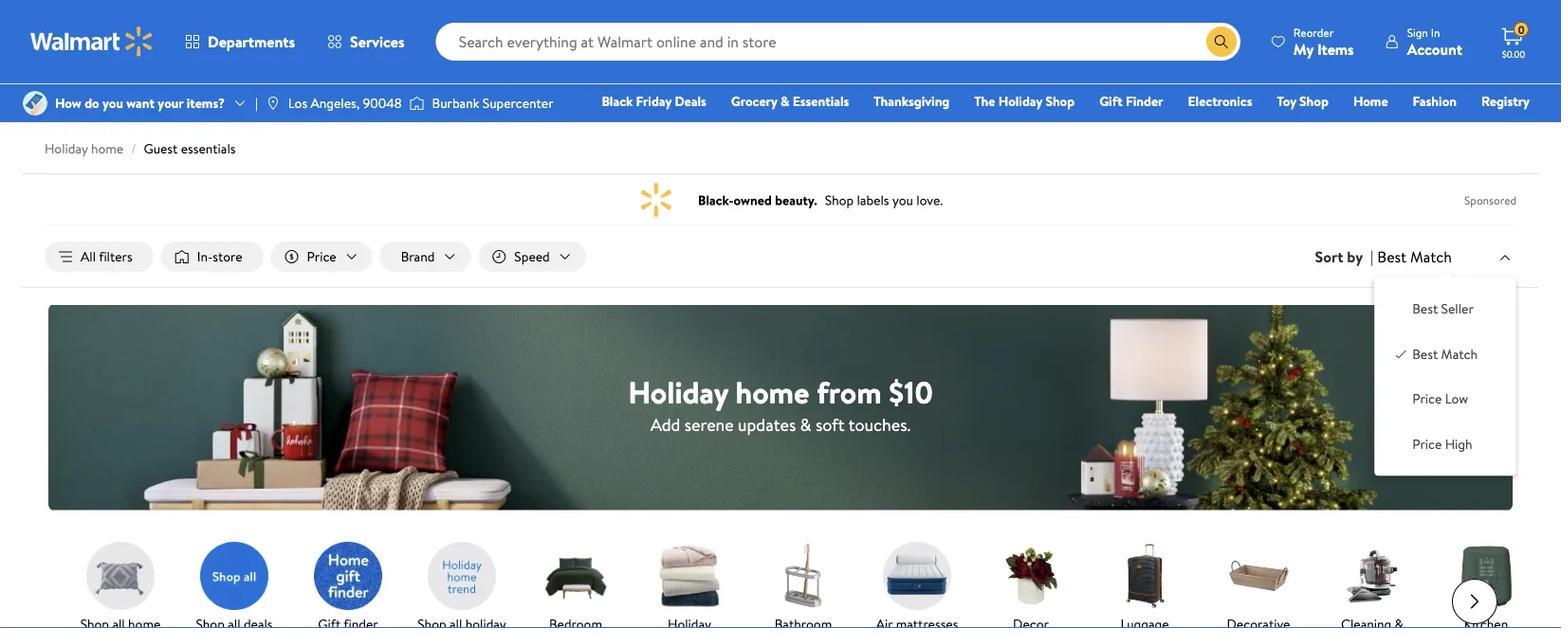 Task type: vqa. For each thing, say whether or not it's contained in the screenshot.
Price within DROPDOWN BUTTON
yes



Task type: describe. For each thing, give the bounding box(es) containing it.
2 horizontal spatial holiday
[[999, 92, 1043, 111]]

burbank
[[432, 94, 479, 112]]

thanksgiving
[[874, 92, 950, 111]]

services button
[[311, 19, 421, 65]]

0 vertical spatial |
[[255, 94, 258, 112]]

brand
[[401, 248, 435, 266]]

next slide for chipmodulewithimages list image
[[1452, 580, 1498, 625]]

1 vertical spatial best
[[1413, 300, 1438, 318]]

thanksgiving link
[[865, 91, 958, 111]]

price for price high
[[1413, 435, 1442, 454]]

electronics
[[1188, 92, 1253, 111]]

best seller
[[1413, 300, 1474, 318]]

gift finder image
[[314, 543, 382, 611]]

registry link
[[1473, 91, 1539, 111]]

home for from
[[736, 371, 810, 413]]

one
[[1385, 119, 1413, 137]]

low
[[1445, 390, 1468, 409]]

black friday deals
[[602, 92, 707, 111]]

2 vertical spatial best
[[1413, 345, 1438, 364]]

1 shop from the left
[[1046, 92, 1075, 111]]

serene
[[685, 413, 734, 437]]

1 vertical spatial best match
[[1413, 345, 1478, 364]]

filters
[[99, 248, 133, 266]]

guest
[[144, 139, 178, 158]]

toy
[[1277, 92, 1296, 111]]

all filters button
[[45, 242, 153, 272]]

price button
[[271, 242, 372, 272]]

price low
[[1413, 390, 1468, 409]]

soft
[[816, 413, 845, 437]]

your
[[158, 94, 183, 112]]

best match inside 'dropdown button'
[[1378, 246, 1452, 267]]

reorder
[[1294, 24, 1334, 40]]

burbank supercenter
[[432, 94, 554, 112]]

los angeles, 90048
[[288, 94, 402, 112]]

all filters
[[81, 248, 133, 266]]

bathroom image
[[769, 543, 838, 611]]

90048
[[363, 94, 402, 112]]

cleaning & floorcare image
[[1338, 543, 1407, 611]]

search icon image
[[1214, 34, 1229, 49]]

registry
[[1482, 92, 1530, 111]]

los
[[288, 94, 307, 112]]

in
[[1431, 24, 1440, 40]]

match inside 'dropdown button'
[[1410, 246, 1452, 267]]

do
[[85, 94, 99, 112]]

& inside 'holiday home from $10 add serene updates & soft touches.'
[[800, 413, 812, 437]]

home link
[[1345, 91, 1397, 111]]

0
[[1518, 22, 1525, 38]]

debit
[[1416, 119, 1449, 137]]

one debit link
[[1376, 118, 1457, 138]]

price high
[[1413, 435, 1473, 454]]

sign in account
[[1407, 24, 1463, 59]]

deals
[[675, 92, 707, 111]]

items
[[1317, 38, 1354, 59]]

$0.00
[[1502, 47, 1526, 60]]

gift finder
[[1100, 92, 1163, 111]]

essentials
[[181, 139, 236, 158]]

price for price low
[[1413, 390, 1442, 409]]

decor image
[[997, 543, 1065, 611]]

 image for burbank supercenter
[[409, 94, 425, 113]]

from
[[817, 371, 882, 413]]

holiday bedding image
[[655, 543, 724, 611]]

services
[[350, 31, 405, 52]]

walmart+
[[1473, 119, 1530, 137]]

my
[[1294, 38, 1314, 59]]

best match button
[[1374, 245, 1517, 270]]

holiday home link
[[45, 139, 124, 158]]

by
[[1347, 247, 1363, 268]]

gift finder link
[[1091, 91, 1172, 111]]

1 vertical spatial match
[[1441, 345, 1478, 364]]

in-store
[[197, 248, 242, 266]]

departments
[[208, 31, 295, 52]]

add
[[651, 413, 681, 437]]

essentials
[[793, 92, 849, 111]]

/
[[131, 139, 136, 158]]

sort and filter section element
[[22, 227, 1540, 288]]

you
[[102, 94, 123, 112]]

$10
[[889, 371, 933, 413]]

grocery & essentials
[[731, 92, 849, 111]]

shop all image
[[200, 543, 268, 611]]

seller
[[1441, 300, 1474, 318]]

decorative storage image
[[1225, 543, 1293, 611]]

black friday deals link
[[593, 91, 715, 111]]

grocery & essentials link
[[723, 91, 858, 111]]



Task type: locate. For each thing, give the bounding box(es) containing it.
& right grocery
[[781, 92, 790, 111]]

holiday home from $10 add serene updates & soft touches.
[[628, 371, 933, 437]]

all
[[81, 248, 96, 266]]

speed button
[[478, 242, 586, 272]]

0 vertical spatial match
[[1410, 246, 1452, 267]]

best match right the "best match" option
[[1413, 345, 1478, 364]]

Walmart Site-Wide search field
[[436, 23, 1241, 61]]

how
[[55, 94, 81, 112]]

best match
[[1378, 246, 1452, 267], [1413, 345, 1478, 364]]

2 vertical spatial price
[[1413, 435, 1442, 454]]

want
[[126, 94, 155, 112]]

best match up 'best seller'
[[1378, 246, 1452, 267]]

speed
[[514, 248, 550, 266]]

toy shop link
[[1269, 91, 1337, 111]]

holiday home from $10. image
[[48, 305, 1513, 511]]

1 vertical spatial home
[[736, 371, 810, 413]]

account
[[1407, 38, 1463, 59]]

1 horizontal spatial home
[[736, 371, 810, 413]]

shop all home image
[[86, 543, 155, 611]]

1 vertical spatial holiday
[[45, 139, 88, 158]]

holiday right the
[[999, 92, 1043, 111]]

sort by |
[[1315, 247, 1374, 268]]

| inside the sort and filter section element
[[1371, 247, 1374, 268]]

match up 'best seller'
[[1410, 246, 1452, 267]]

supercenter
[[483, 94, 554, 112]]

1 horizontal spatial |
[[1371, 247, 1374, 268]]

0 horizontal spatial |
[[255, 94, 258, 112]]

the
[[974, 92, 995, 111]]

2 shop from the left
[[1300, 92, 1329, 111]]

home for /
[[91, 139, 124, 158]]

best inside 'dropdown button'
[[1378, 246, 1407, 267]]

grocery
[[731, 92, 777, 111]]

Search search field
[[436, 23, 1241, 61]]

| right by in the top of the page
[[1371, 247, 1374, 268]]

price left low
[[1413, 390, 1442, 409]]

price inside price dropdown button
[[307, 248, 336, 266]]

kitchen image
[[1452, 543, 1521, 611]]

0 vertical spatial price
[[307, 248, 336, 266]]

home inside 'holiday home from $10 add serene updates & soft touches.'
[[736, 371, 810, 413]]

1 vertical spatial |
[[1371, 247, 1374, 268]]

0 horizontal spatial  image
[[23, 91, 47, 116]]

best left the seller
[[1413, 300, 1438, 318]]

in-store button
[[161, 242, 263, 272]]

in-
[[197, 248, 213, 266]]

1 horizontal spatial &
[[800, 413, 812, 437]]

luggage image
[[1111, 543, 1179, 611]]

the holiday shop link
[[966, 91, 1083, 111]]

sign
[[1407, 24, 1428, 40]]

Best Match radio
[[1394, 345, 1409, 360]]

0 vertical spatial home
[[91, 139, 124, 158]]

shop all holiday home image
[[428, 543, 496, 611]]

1 vertical spatial &
[[800, 413, 812, 437]]

how do you want your items?
[[55, 94, 225, 112]]

0 horizontal spatial holiday
[[45, 139, 88, 158]]

shop right toy
[[1300, 92, 1329, 111]]

option group containing best seller
[[1390, 292, 1501, 461]]

0 horizontal spatial &
[[781, 92, 790, 111]]

 image
[[265, 96, 281, 111]]

shop left gift on the top of page
[[1046, 92, 1075, 111]]

best right the "best match" option
[[1413, 345, 1438, 364]]

0 vertical spatial holiday
[[999, 92, 1043, 111]]

0 vertical spatial best match
[[1378, 246, 1452, 267]]

home
[[91, 139, 124, 158], [736, 371, 810, 413]]

gift
[[1100, 92, 1123, 111]]

reorder my items
[[1294, 24, 1354, 59]]

0 vertical spatial &
[[781, 92, 790, 111]]

toy shop
[[1277, 92, 1329, 111]]

friday
[[636, 92, 672, 111]]

holiday for from
[[628, 371, 728, 413]]

the holiday shop
[[974, 92, 1075, 111]]

1 horizontal spatial shop
[[1300, 92, 1329, 111]]

shop
[[1046, 92, 1075, 111], [1300, 92, 1329, 111]]

holiday home / guest essentials
[[45, 139, 236, 158]]

price for price
[[307, 248, 336, 266]]

high
[[1445, 435, 1473, 454]]

1 horizontal spatial holiday
[[628, 371, 728, 413]]

|
[[255, 94, 258, 112], [1371, 247, 1374, 268]]

holiday down how
[[45, 139, 88, 158]]

finder
[[1126, 92, 1163, 111]]

updates
[[738, 413, 796, 437]]

holiday left updates
[[628, 371, 728, 413]]

holiday
[[999, 92, 1043, 111], [45, 139, 88, 158], [628, 371, 728, 413]]

0 horizontal spatial shop
[[1046, 92, 1075, 111]]

items?
[[187, 94, 225, 112]]

holiday inside 'holiday home from $10 add serene updates & soft touches.'
[[628, 371, 728, 413]]

&
[[781, 92, 790, 111], [800, 413, 812, 437]]

best right by in the top of the page
[[1378, 246, 1407, 267]]

& left soft
[[800, 413, 812, 437]]

walmart+ link
[[1465, 118, 1539, 138]]

 image for how do you want your items?
[[23, 91, 47, 116]]

option group
[[1390, 292, 1501, 461]]

electronics link
[[1180, 91, 1261, 111]]

sponsored
[[1465, 192, 1517, 208]]

best
[[1378, 246, 1407, 267], [1413, 300, 1438, 318], [1413, 345, 1438, 364]]

home
[[1353, 92, 1388, 111]]

1 vertical spatial price
[[1413, 390, 1442, 409]]

| left los
[[255, 94, 258, 112]]

walmart image
[[30, 27, 154, 57]]

fashion
[[1413, 92, 1457, 111]]

sort
[[1315, 247, 1344, 268]]

departments button
[[169, 19, 311, 65]]

home left /
[[91, 139, 124, 158]]

price
[[307, 248, 336, 266], [1413, 390, 1442, 409], [1413, 435, 1442, 454]]

brand button
[[380, 242, 471, 272]]

0 vertical spatial best
[[1378, 246, 1407, 267]]

 image right 90048
[[409, 94, 425, 113]]

store
[[213, 248, 242, 266]]

match
[[1410, 246, 1452, 267], [1441, 345, 1478, 364]]

fashion link
[[1404, 91, 1466, 111]]

holiday for /
[[45, 139, 88, 158]]

registry one debit
[[1385, 92, 1530, 137]]

touches.
[[849, 413, 911, 437]]

angeles,
[[311, 94, 360, 112]]

air mattresses image
[[883, 543, 951, 611]]

0 horizontal spatial home
[[91, 139, 124, 158]]

match down the seller
[[1441, 345, 1478, 364]]

black
[[602, 92, 633, 111]]

 image
[[23, 91, 47, 116], [409, 94, 425, 113]]

home left soft
[[736, 371, 810, 413]]

price right store
[[307, 248, 336, 266]]

2 vertical spatial holiday
[[628, 371, 728, 413]]

1 horizontal spatial  image
[[409, 94, 425, 113]]

bedroom image
[[542, 543, 610, 611]]

 image left how
[[23, 91, 47, 116]]

price left high
[[1413, 435, 1442, 454]]



